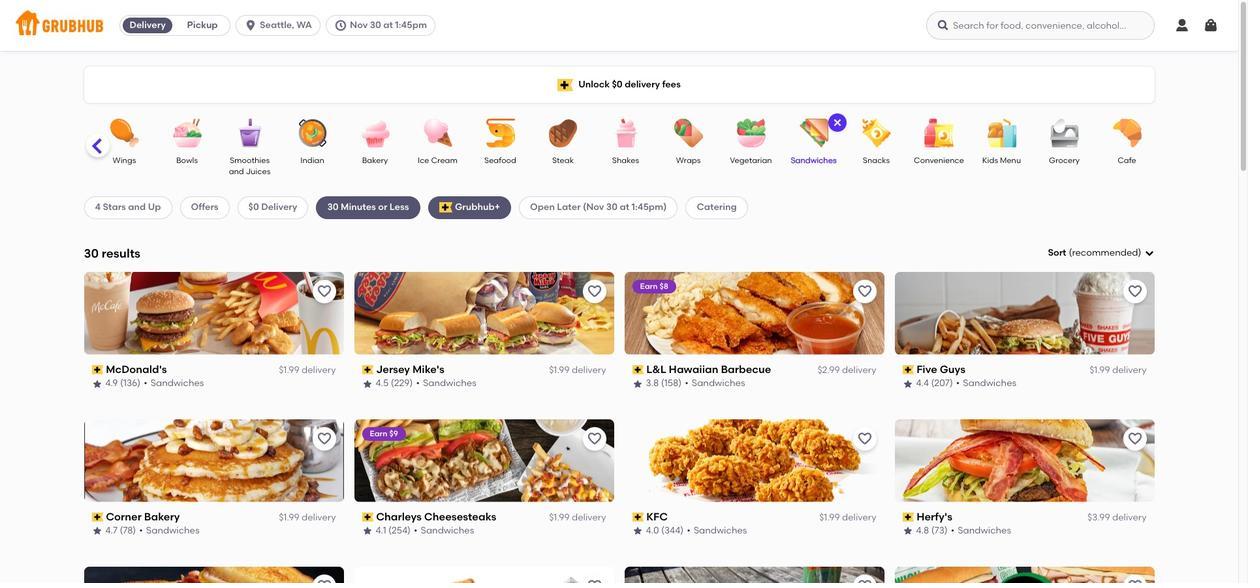 Task type: locate. For each thing, give the bounding box(es) containing it.
save this restaurant button for jack in the box logo
[[583, 575, 606, 584]]

delivery for kfc
[[842, 512, 876, 523]]

star icon image left 4.7
[[92, 526, 102, 537]]

seattle, wa button
[[236, 15, 326, 36]]

save this restaurant image for mcdonald's
[[316, 284, 332, 299]]

(136)
[[120, 378, 140, 389]]

sort ( recommended )
[[1048, 247, 1141, 259]]

herfy's
[[917, 511, 952, 523]]

save this restaurant image for the meltdown logo
[[316, 579, 332, 584]]

delivery for corner bakery
[[302, 512, 336, 523]]

sandwiches
[[791, 156, 837, 165], [151, 378, 204, 389], [423, 378, 476, 389], [692, 378, 745, 389], [963, 378, 1016, 389], [146, 526, 200, 537], [421, 526, 474, 537], [694, 526, 747, 537], [958, 526, 1011, 537]]

smoothies and juices image
[[227, 119, 273, 148]]

• right (158)
[[685, 378, 689, 389]]

earn
[[640, 282, 658, 291], [370, 429, 387, 438]]

• sandwiches down l&l hawaiian barbecue
[[685, 378, 745, 389]]

$1.99
[[279, 365, 299, 376], [549, 365, 570, 376], [1090, 365, 1110, 376], [279, 512, 299, 523], [549, 512, 570, 523], [819, 512, 840, 523]]

sandwiches for charleys cheesesteaks
[[421, 526, 474, 537]]

save this restaurant button for jersey mike's logo
[[583, 280, 606, 303]]

grubhub plus flag logo image
[[558, 79, 573, 91], [439, 203, 452, 213]]

3.8 (158)
[[646, 378, 682, 389]]

4.9 (136)
[[105, 378, 140, 389]]

0 vertical spatial earn
[[640, 282, 658, 291]]

$0 right unlock
[[612, 79, 622, 90]]

subscription pass image
[[92, 366, 103, 375], [902, 366, 914, 375], [902, 513, 914, 522]]

star icon image left 4.4
[[902, 379, 913, 389]]

sandwiches right (73)
[[958, 526, 1011, 537]]

(
[[1069, 247, 1072, 259]]

save this restaurant image
[[316, 284, 332, 299], [1127, 284, 1143, 299], [316, 431, 332, 447], [587, 431, 602, 447], [857, 431, 872, 447], [857, 579, 872, 584]]

bakery down bakery image
[[362, 156, 388, 165]]

• right (136)
[[144, 378, 147, 389]]

4.4 (207)
[[916, 378, 953, 389]]

star icon image left the 4.1
[[362, 526, 372, 537]]

corner bakery logo image
[[84, 420, 344, 502]]

corner
[[106, 511, 142, 523]]

1 horizontal spatial earn
[[640, 282, 658, 291]]

delivery down juices
[[261, 202, 297, 213]]

1 vertical spatial earn
[[370, 429, 387, 438]]

delivery for herfy's
[[1112, 512, 1147, 523]]

shakes
[[612, 156, 639, 165]]

grubhub plus flag logo image left grubhub+
[[439, 203, 452, 213]]

30 right 'nov'
[[370, 20, 381, 31]]

• for kfc
[[687, 526, 690, 537]]

kids menu image
[[979, 119, 1025, 148]]

svg image
[[244, 19, 257, 32], [334, 19, 347, 32], [832, 117, 842, 128], [1144, 248, 1154, 259]]

star icon image left 4.0
[[632, 526, 643, 537]]

sandwiches image
[[791, 119, 837, 148]]

at left 1:45pm)
[[620, 202, 629, 213]]

earn for l&l hawaiian barbecue
[[640, 282, 658, 291]]

save this restaurant button
[[312, 280, 336, 303], [583, 280, 606, 303], [853, 280, 876, 303], [1123, 280, 1147, 303], [312, 427, 336, 451], [583, 427, 606, 451], [853, 427, 876, 451], [1123, 427, 1147, 451], [312, 575, 336, 584], [583, 575, 606, 584], [853, 575, 876, 584], [1123, 575, 1147, 584]]

menu
[[1000, 156, 1021, 165]]

wraps
[[676, 156, 701, 165]]

aloha grill logo image
[[624, 567, 884, 584]]

vegetarian
[[730, 156, 772, 165]]

$1.99 for jersey mike's
[[549, 365, 570, 376]]

4.7
[[105, 526, 118, 537]]

subscription pass image for jersey
[[362, 366, 373, 375]]

earn left $8
[[640, 282, 658, 291]]

subscription pass image for charleys
[[362, 513, 373, 522]]

delivery
[[625, 79, 660, 90], [302, 365, 336, 376], [572, 365, 606, 376], [842, 365, 876, 376], [1112, 365, 1147, 376], [302, 512, 336, 523], [572, 512, 606, 523], [842, 512, 876, 523], [1112, 512, 1147, 523]]

delivery for mcdonald's
[[302, 365, 336, 376]]

vegetarian image
[[728, 119, 774, 148]]

0 horizontal spatial and
[[128, 202, 146, 213]]

none field containing sort
[[1048, 247, 1154, 260]]

star icon image left the 4.9
[[92, 379, 102, 389]]

sandwiches for herfy's
[[958, 526, 1011, 537]]

• sandwiches right (73)
[[951, 526, 1011, 537]]

at left 1:45pm
[[383, 20, 393, 31]]

$3.99
[[1088, 512, 1110, 523]]

subscription pass image
[[362, 366, 373, 375], [632, 366, 644, 375], [92, 513, 103, 522], [362, 513, 373, 522], [632, 513, 644, 522]]

save this restaurant image for subway® logo on the right
[[1127, 579, 1143, 584]]

1 vertical spatial delivery
[[261, 202, 297, 213]]

• right (78)
[[139, 526, 143, 537]]

• right "(344)"
[[687, 526, 690, 537]]

sandwiches down guys
[[963, 378, 1016, 389]]

grubhub plus flag logo image for unlock $0 delivery fees
[[558, 79, 573, 91]]

main navigation navigation
[[0, 0, 1238, 51]]

unlock $0 delivery fees
[[578, 79, 681, 90]]

(78)
[[120, 526, 136, 537]]

bowls image
[[164, 119, 210, 148]]

• sandwiches for jersey mike's
[[416, 378, 476, 389]]

corner bakery
[[106, 511, 180, 523]]

sandwiches right "(344)"
[[694, 526, 747, 537]]

pickup
[[187, 20, 218, 31]]

subscription pass image left corner
[[92, 513, 103, 522]]

subscription pass image left mcdonald's
[[92, 366, 103, 375]]

star icon image for charleys cheesesteaks
[[362, 526, 372, 537]]

$1.99 for corner bakery
[[279, 512, 299, 523]]

star icon image for jersey mike's
[[362, 379, 372, 389]]

nov 30 at 1:45pm button
[[326, 15, 441, 36]]

• sandwiches for charleys cheesesteaks
[[414, 526, 474, 537]]

sandwiches for five guys
[[963, 378, 1016, 389]]

star icon image for herfy's
[[902, 526, 913, 537]]

sandwiches down corner bakery
[[146, 526, 200, 537]]

1 horizontal spatial $0
[[612, 79, 622, 90]]

• sandwiches down mcdonald's
[[144, 378, 204, 389]]

wings image
[[102, 119, 147, 148]]

• sandwiches down guys
[[956, 378, 1016, 389]]

0 horizontal spatial grubhub plus flag logo image
[[439, 203, 452, 213]]

subscription pass image left l&l
[[632, 366, 644, 375]]

save this restaurant button for mcdonald's logo
[[312, 280, 336, 303]]

None field
[[1048, 247, 1154, 260]]

seattle, wa
[[260, 20, 312, 31]]

0 vertical spatial and
[[229, 167, 244, 177]]

save this restaurant button for 'five guys logo'
[[1123, 280, 1147, 303]]

subscription pass image for five guys
[[902, 366, 914, 375]]

snacks
[[863, 156, 890, 165]]

0 horizontal spatial delivery
[[130, 20, 166, 31]]

jack in the box logo image
[[354, 567, 614, 584]]

soup image
[[39, 119, 85, 148]]

1 horizontal spatial bakery
[[362, 156, 388, 165]]

0 horizontal spatial $0
[[248, 202, 259, 213]]

1 horizontal spatial and
[[229, 167, 244, 177]]

subscription pass image for mcdonald's
[[92, 366, 103, 375]]

30 left results
[[84, 246, 99, 261]]

and down smoothies
[[229, 167, 244, 177]]

smoothies and juices
[[229, 156, 270, 177]]

0 vertical spatial at
[[383, 20, 393, 31]]

svg image
[[1174, 18, 1190, 33], [1203, 18, 1219, 33], [937, 19, 950, 32]]

delivery
[[130, 20, 166, 31], [261, 202, 297, 213]]

• sandwiches for herfy's
[[951, 526, 1011, 537]]

sort
[[1048, 247, 1066, 259]]

delivery inside button
[[130, 20, 166, 31]]

save this restaurant image for kfc
[[857, 431, 872, 447]]

open later (nov 30 at 1:45pm)
[[530, 202, 667, 213]]

svg image right ) on the right of the page
[[1144, 248, 1154, 259]]

$2.99 delivery
[[818, 365, 876, 376]]

save this restaurant image
[[587, 284, 602, 299], [857, 284, 872, 299], [1127, 431, 1143, 447], [316, 579, 332, 584], [587, 579, 602, 584], [1127, 579, 1143, 584]]

• sandwiches down charleys cheesesteaks
[[414, 526, 474, 537]]

(nov
[[583, 202, 604, 213]]

0 horizontal spatial at
[[383, 20, 393, 31]]

subscription pass image for l&l
[[632, 366, 644, 375]]

0 vertical spatial bakery
[[362, 156, 388, 165]]

star icon image
[[92, 379, 102, 389], [362, 379, 372, 389], [632, 379, 643, 389], [902, 379, 913, 389], [92, 526, 102, 537], [362, 526, 372, 537], [632, 526, 643, 537], [902, 526, 913, 537]]

$8
[[660, 282, 668, 291]]

• sandwiches right "(344)"
[[687, 526, 747, 537]]

star icon image for five guys
[[902, 379, 913, 389]]

star icon image left 3.8
[[632, 379, 643, 389]]

subway® logo image
[[895, 567, 1154, 584]]

jersey
[[376, 363, 410, 376]]

star icon image for mcdonald's
[[92, 379, 102, 389]]

subscription pass image left the five
[[902, 366, 914, 375]]

(158)
[[661, 378, 682, 389]]

• for l&l hawaiian barbecue
[[685, 378, 689, 389]]

charleys cheesesteaks logo image
[[354, 420, 614, 502]]

at
[[383, 20, 393, 31], [620, 202, 629, 213]]

wings
[[113, 156, 136, 165]]

sandwiches down l&l hawaiian barbecue
[[692, 378, 745, 389]]

1 vertical spatial grubhub plus flag logo image
[[439, 203, 452, 213]]

30
[[370, 20, 381, 31], [327, 202, 339, 213], [606, 202, 618, 213], [84, 246, 99, 261]]

1 vertical spatial $0
[[248, 202, 259, 213]]

• for jersey mike's
[[416, 378, 420, 389]]

subscription pass image left herfy's
[[902, 513, 914, 522]]

star icon image left 4.5
[[362, 379, 372, 389]]

delivery for five guys
[[1112, 365, 1147, 376]]

seafood image
[[477, 119, 523, 148]]

grubhub plus flag logo image left unlock
[[558, 79, 573, 91]]

earn $8
[[640, 282, 668, 291]]

$1.99 delivery for kfc
[[819, 512, 876, 523]]

0 vertical spatial grubhub plus flag logo image
[[558, 79, 573, 91]]

and left 'up'
[[128, 202, 146, 213]]

• right (254)
[[414, 526, 417, 537]]

0 horizontal spatial earn
[[370, 429, 387, 438]]

and
[[229, 167, 244, 177], [128, 202, 146, 213]]

0 horizontal spatial bakery
[[144, 511, 180, 523]]

smoothies
[[230, 156, 270, 165]]

$1.99 for kfc
[[819, 512, 840, 523]]

• sandwiches
[[144, 378, 204, 389], [416, 378, 476, 389], [685, 378, 745, 389], [956, 378, 1016, 389], [139, 526, 200, 537], [414, 526, 474, 537], [687, 526, 747, 537], [951, 526, 1011, 537]]

4.0 (344)
[[646, 526, 684, 537]]

• sandwiches for l&l hawaiian barbecue
[[685, 378, 745, 389]]

grubhub+
[[455, 202, 500, 213]]

bakery right corner
[[144, 511, 180, 523]]

subscription pass image left 'charleys'
[[362, 513, 373, 522]]

1 horizontal spatial grubhub plus flag logo image
[[558, 79, 573, 91]]

svg image left seattle,
[[244, 19, 257, 32]]

delivery left pickup
[[130, 20, 166, 31]]

$0 down juices
[[248, 202, 259, 213]]

and inside smoothies and juices
[[229, 167, 244, 177]]

subscription pass image for herfy's
[[902, 513, 914, 522]]

sandwiches down mike's
[[423, 378, 476, 389]]

kids menu
[[982, 156, 1021, 165]]

subscription pass image left jersey
[[362, 366, 373, 375]]

2 horizontal spatial svg image
[[1203, 18, 1219, 33]]

1 vertical spatial and
[[128, 202, 146, 213]]

30 left minutes
[[327, 202, 339, 213]]

svg image left 'nov'
[[334, 19, 347, 32]]

1 horizontal spatial delivery
[[261, 202, 297, 213]]

• down jersey mike's
[[416, 378, 420, 389]]

(229)
[[391, 378, 413, 389]]

• down guys
[[956, 378, 960, 389]]

$1.99 for mcdonald's
[[279, 365, 299, 376]]

seattle,
[[260, 20, 294, 31]]

charleys cheesesteaks
[[376, 511, 496, 523]]

cafe image
[[1104, 119, 1150, 148]]

•
[[144, 378, 147, 389], [416, 378, 420, 389], [685, 378, 689, 389], [956, 378, 960, 389], [139, 526, 143, 537], [414, 526, 417, 537], [687, 526, 690, 537], [951, 526, 955, 537]]

• right (73)
[[951, 526, 955, 537]]

$1.99 delivery
[[279, 365, 336, 376], [549, 365, 606, 376], [1090, 365, 1147, 376], [279, 512, 336, 523], [549, 512, 606, 523], [819, 512, 876, 523]]

five guys logo image
[[895, 272, 1154, 355]]

0 horizontal spatial svg image
[[937, 19, 950, 32]]

save this restaurant button for the meltdown logo
[[312, 575, 336, 584]]

$1.99 delivery for charleys cheesesteaks
[[549, 512, 606, 523]]

• sandwiches down mike's
[[416, 378, 476, 389]]

bakery
[[362, 156, 388, 165], [144, 511, 180, 523]]

sandwiches down mcdonald's
[[151, 378, 204, 389]]

open
[[530, 202, 555, 213]]

svg image inside field
[[1144, 248, 1154, 259]]

sandwiches down charleys cheesesteaks
[[421, 526, 474, 537]]

earn left $9
[[370, 429, 387, 438]]

delivery for charleys cheesesteaks
[[572, 512, 606, 523]]

star icon image left 4.8
[[902, 526, 913, 537]]

• sandwiches down corner bakery
[[139, 526, 200, 537]]

0 vertical spatial delivery
[[130, 20, 166, 31]]

1 horizontal spatial at
[[620, 202, 629, 213]]



Task type: describe. For each thing, give the bounding box(es) containing it.
$1.99 delivery for jersey mike's
[[549, 365, 606, 376]]

1 vertical spatial at
[[620, 202, 629, 213]]

$1.99 for charleys cheesesteaks
[[549, 512, 570, 523]]

save this restaurant image for corner bakery
[[316, 431, 332, 447]]

nov 30 at 1:45pm
[[350, 20, 427, 31]]

$1.99 for five guys
[[1090, 365, 1110, 376]]

later
[[557, 202, 581, 213]]

star icon image for kfc
[[632, 526, 643, 537]]

subscription pass image for corner
[[92, 513, 103, 522]]

• sandwiches for mcdonald's
[[144, 378, 204, 389]]

five guys
[[917, 363, 966, 376]]

steak
[[552, 156, 574, 165]]

4.5
[[376, 378, 389, 389]]

svg image inside nov 30 at 1:45pm button
[[334, 19, 347, 32]]

mcdonald's
[[106, 363, 167, 376]]

hawaiian
[[669, 363, 718, 376]]

(254)
[[388, 526, 411, 537]]

4.8
[[916, 526, 929, 537]]

pickup button
[[175, 15, 230, 36]]

bakery image
[[352, 119, 398, 148]]

fees
[[662, 79, 681, 90]]

kfc logo image
[[624, 420, 884, 502]]

results
[[102, 246, 140, 261]]

svg image left snacks image
[[832, 117, 842, 128]]

jersey mike's
[[376, 363, 444, 376]]

4.8 (73)
[[916, 526, 948, 537]]

save this restaurant image for five guys
[[1127, 284, 1143, 299]]

convenience
[[914, 156, 964, 165]]

• sandwiches for five guys
[[956, 378, 1016, 389]]

earn $9
[[370, 429, 398, 438]]

$1.99 delivery for corner bakery
[[279, 512, 336, 523]]

4 stars and up
[[95, 202, 161, 213]]

save this restaurant image for herfy's logo
[[1127, 431, 1143, 447]]

stars
[[103, 202, 126, 213]]

cheesesteaks
[[424, 511, 496, 523]]

star icon image for l&l hawaiian barbecue
[[632, 379, 643, 389]]

charleys
[[376, 511, 422, 523]]

4.1
[[376, 526, 386, 537]]

subscription pass image left the kfc at the right
[[632, 513, 644, 522]]

kids
[[982, 156, 998, 165]]

30 inside button
[[370, 20, 381, 31]]

indian image
[[289, 119, 335, 148]]

$3.99 delivery
[[1088, 512, 1147, 523]]

Search for food, convenience, alcohol... search field
[[926, 11, 1155, 40]]

earn for charleys cheesesteaks
[[370, 429, 387, 438]]

• sandwiches for corner bakery
[[139, 526, 200, 537]]

sandwiches for kfc
[[694, 526, 747, 537]]

l&l hawaiian barbecue
[[646, 363, 771, 376]]

30 results
[[84, 246, 140, 261]]

juices
[[246, 167, 270, 177]]

$0 delivery
[[248, 202, 297, 213]]

$9
[[389, 429, 398, 438]]

five
[[917, 363, 937, 376]]

sandwiches for l&l hawaiian barbecue
[[692, 378, 745, 389]]

up
[[148, 202, 161, 213]]

• for five guys
[[956, 378, 960, 389]]

svg image inside seattle, wa button
[[244, 19, 257, 32]]

$1.99 delivery for five guys
[[1090, 365, 1147, 376]]

seafood
[[484, 156, 516, 165]]

1 horizontal spatial svg image
[[1174, 18, 1190, 33]]

recommended
[[1072, 247, 1138, 259]]

(73)
[[931, 526, 948, 537]]

steak image
[[540, 119, 586, 148]]

jersey mike's logo image
[[354, 272, 614, 355]]

wraps image
[[665, 119, 711, 148]]

l&l
[[646, 363, 666, 376]]

sandwiches for corner bakery
[[146, 526, 200, 537]]

save this restaurant button for aloha grill logo
[[853, 575, 876, 584]]

(207)
[[931, 378, 953, 389]]

nov
[[350, 20, 368, 31]]

cream
[[431, 156, 458, 165]]

4.4
[[916, 378, 929, 389]]

shakes image
[[603, 119, 649, 148]]

guys
[[940, 363, 966, 376]]

(344)
[[661, 526, 684, 537]]

l&l hawaiian barbecue logo image
[[624, 272, 884, 355]]

• for charleys cheesesteaks
[[414, 526, 417, 537]]

mike's
[[413, 363, 444, 376]]

delivery button
[[120, 15, 175, 36]]

$1.99 delivery for mcdonald's
[[279, 365, 336, 376]]

cafe
[[1118, 156, 1136, 165]]

4.0
[[646, 526, 659, 537]]

0 vertical spatial $0
[[612, 79, 622, 90]]

mcdonald's logo image
[[84, 272, 344, 355]]

1:45pm
[[395, 20, 427, 31]]

1 vertical spatial bakery
[[144, 511, 180, 523]]

catering
[[697, 202, 737, 213]]

kfc
[[646, 511, 668, 523]]

delivery for jersey mike's
[[572, 365, 606, 376]]

30 minutes or less
[[327, 202, 409, 213]]

save this restaurant button for corner bakery logo
[[312, 427, 336, 451]]

30 right (nov
[[606, 202, 618, 213]]

grubhub plus flag logo image for grubhub+
[[439, 203, 452, 213]]

ice
[[418, 156, 429, 165]]

offers
[[191, 202, 218, 213]]

)
[[1138, 247, 1141, 259]]

grocery
[[1049, 156, 1080, 165]]

herfy's logo image
[[895, 420, 1154, 502]]

3.8
[[646, 378, 659, 389]]

4
[[95, 202, 101, 213]]

save this restaurant image for jack in the box logo
[[587, 579, 602, 584]]

indian
[[300, 156, 324, 165]]

or
[[378, 202, 387, 213]]

save this restaurant image for jersey mike's logo
[[587, 284, 602, 299]]

• sandwiches for kfc
[[687, 526, 747, 537]]

wa
[[296, 20, 312, 31]]

grocery image
[[1041, 119, 1087, 148]]

sandwiches for jersey mike's
[[423, 378, 476, 389]]

barbecue
[[721, 363, 771, 376]]

the meltdown logo image
[[84, 567, 344, 584]]

ice cream
[[418, 156, 458, 165]]

• for herfy's
[[951, 526, 955, 537]]

star icon image for corner bakery
[[92, 526, 102, 537]]

sandwiches down sandwiches image
[[791, 156, 837, 165]]

4.5 (229)
[[376, 378, 413, 389]]

unlock
[[578, 79, 610, 90]]

1:45pm)
[[632, 202, 667, 213]]

convenience image
[[916, 119, 962, 148]]

save this restaurant button for kfc logo
[[853, 427, 876, 451]]

save this restaurant button for herfy's logo
[[1123, 427, 1147, 451]]

bowls
[[176, 156, 198, 165]]

at inside nov 30 at 1:45pm button
[[383, 20, 393, 31]]

4.1 (254)
[[376, 526, 411, 537]]

snacks image
[[853, 119, 899, 148]]

• for mcdonald's
[[144, 378, 147, 389]]

sandwiches for mcdonald's
[[151, 378, 204, 389]]

$2.99
[[818, 365, 840, 376]]

less
[[390, 202, 409, 213]]

minutes
[[341, 202, 376, 213]]

4.9
[[105, 378, 118, 389]]

delivery for l&l hawaiian barbecue
[[842, 365, 876, 376]]

save this restaurant button for subway® logo on the right
[[1123, 575, 1147, 584]]

• for corner bakery
[[139, 526, 143, 537]]

ice cream image
[[415, 119, 461, 148]]



Task type: vqa. For each thing, say whether or not it's contained in the screenshot.


